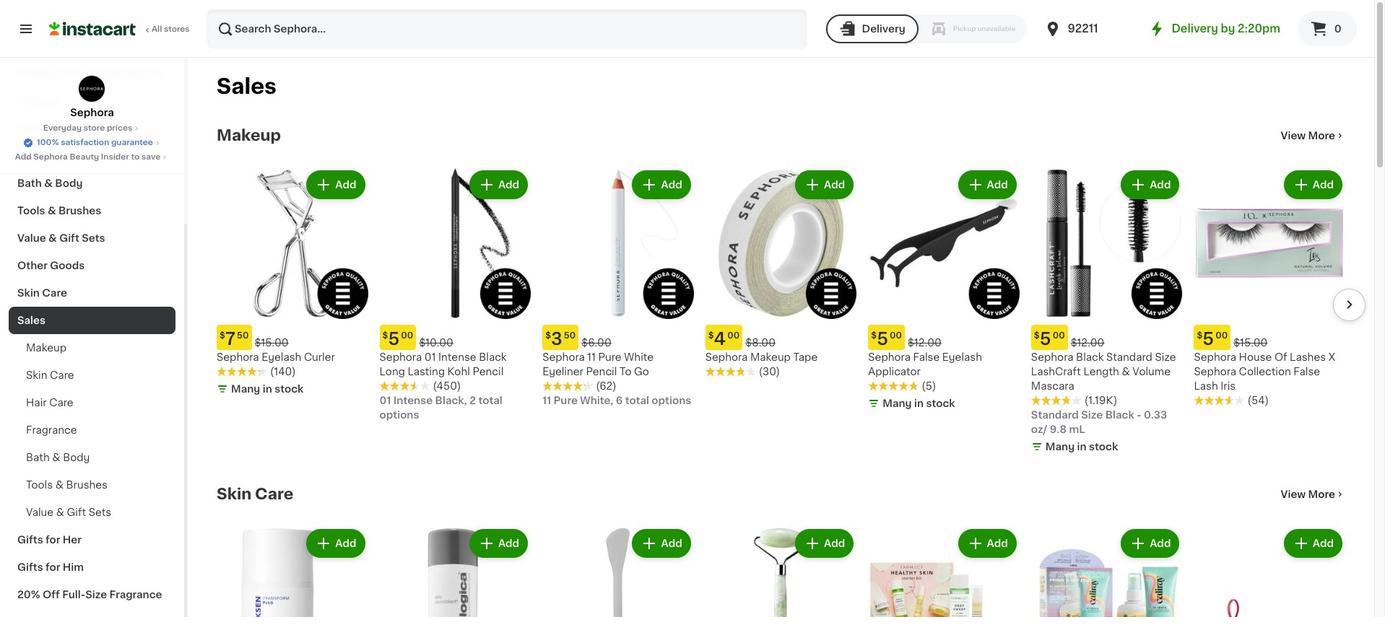 Task type: describe. For each thing, give the bounding box(es) containing it.
$ inside $ 5 00 $10.00 sephora 01 intense black long lasting kohl pencil
[[383, 331, 388, 340]]

value & gift sets link for makeup
[[9, 225, 176, 252]]

92211 button
[[1045, 9, 1132, 49]]

more for skin care
[[1309, 490, 1336, 500]]

(30)
[[759, 367, 780, 377]]

black inside standard size black - 0.33 oz/ 9.8 ml
[[1106, 410, 1135, 420]]

2 vertical spatial fragrance
[[109, 590, 162, 600]]

for for him
[[46, 563, 60, 573]]

$5.00 original price: $15.00 element
[[1194, 325, 1346, 350]]

house
[[1239, 352, 1272, 362]]

standard size black - 0.33 oz/ 9.8 ml
[[1032, 410, 1168, 435]]

sephora inside 'sephora black standard size lashcraft length & volume mascara'
[[1032, 352, 1074, 362]]

11 pure white, 6 total options
[[543, 396, 692, 406]]

sephora logo image
[[78, 75, 106, 103]]

stores
[[164, 25, 190, 33]]

00 for sephora house of lashes x sephora collection false lash iris
[[1216, 331, 1228, 340]]

sales inside sales link
[[17, 316, 46, 326]]

tools & brushes for skin care
[[26, 480, 108, 491]]

hair care link for skin care
[[9, 389, 176, 417]]

intense inside the '01 intense black, 2 total options'
[[394, 396, 433, 406]]

(5)
[[922, 381, 937, 391]]

bath & body link for makeup
[[9, 170, 176, 197]]

many in stock for 5
[[883, 398, 956, 409]]

service type group
[[826, 14, 1028, 43]]

x
[[1329, 352, 1336, 362]]

all stores
[[152, 25, 190, 33]]

$ 5 00 for sephora false eyelash applicator
[[871, 331, 902, 347]]

0 vertical spatial makeup link
[[9, 87, 176, 115]]

3
[[551, 331, 563, 347]]

all stores link
[[49, 9, 191, 49]]

mascara
[[1032, 381, 1075, 391]]

tape
[[794, 352, 818, 362]]

value & gift sets for skin care
[[26, 508, 111, 518]]

$10.00
[[419, 338, 454, 348]]

6
[[616, 396, 623, 406]]

ready
[[91, 69, 124, 79]]

0 vertical spatial skin care link
[[9, 280, 176, 307]]

size for 20% off full-size fragrance
[[85, 590, 107, 600]]

Search field
[[208, 10, 806, 48]]

delivery button
[[826, 14, 919, 43]]

$5.00 original price: $12.00 element for standard
[[1032, 325, 1183, 350]]

$6.00
[[582, 338, 612, 348]]

$ for sephora house of lashes x sephora collection false lash iris
[[1197, 331, 1203, 340]]

all
[[152, 25, 162, 33]]

sephora inside $ 5 00 $10.00 sephora 01 intense black long lasting kohl pencil
[[380, 352, 422, 362]]

off
[[43, 590, 60, 600]]

view more link for makeup
[[1281, 129, 1346, 143]]

01 intense black, 2 total options
[[380, 396, 503, 420]]

go
[[634, 367, 649, 377]]

beauty inside add sephora beauty insider to save link
[[70, 153, 99, 161]]

satisfaction
[[61, 139, 109, 147]]

ml
[[1070, 424, 1086, 435]]

0.33
[[1144, 410, 1168, 420]]

lash
[[1194, 381, 1219, 391]]

by
[[1221, 23, 1236, 34]]

long
[[380, 367, 405, 377]]

everyday store prices
[[43, 124, 132, 132]]

gifts for him
[[17, 563, 84, 573]]

makeup inside product group
[[751, 352, 791, 362]]

delivery by 2:20pm
[[1172, 23, 1281, 34]]

skin care for the middle 'skin care' link
[[26, 371, 74, 381]]

kohl
[[448, 367, 470, 377]]

$ inside the $ 7 50 $15.00 sephora eyelash curler
[[220, 331, 225, 340]]

stock for 7
[[275, 384, 304, 394]]

many for 5
[[883, 398, 912, 409]]

brushes for makeup
[[58, 206, 101, 216]]

sales link
[[9, 307, 176, 334]]

size for sephora black standard size lashcraft length & volume mascara
[[1156, 352, 1176, 362]]

pencil inside $ 5 00 $10.00 sephora 01 intense black long lasting kohl pencil
[[473, 367, 504, 377]]

view for makeup
[[1281, 131, 1306, 141]]

5 for sephora black standard size lashcraft length & volume mascara
[[1040, 331, 1052, 347]]

2 $15.00 from the left
[[1234, 338, 1268, 348]]

body for skin care
[[63, 453, 90, 463]]

lashcraft
[[1032, 367, 1081, 377]]

stock for 5
[[926, 398, 956, 409]]

100%
[[37, 139, 59, 147]]

sephora link
[[70, 75, 114, 120]]

sephora inside the $ 7 50 $15.00 sephora eyelash curler
[[217, 352, 259, 362]]

total for 3
[[625, 396, 649, 406]]

other goods link
[[9, 252, 176, 280]]

length
[[1084, 367, 1120, 377]]

(1.19k)
[[1085, 396, 1118, 406]]

5 for sephora house of lashes x sephora collection false lash iris
[[1203, 331, 1215, 347]]

product group containing 3
[[543, 168, 694, 408]]

other
[[17, 261, 48, 271]]

100% satisfaction guarantee button
[[22, 134, 162, 149]]

black inside $ 5 00 $10.00 sephora 01 intense black long lasting kohl pencil
[[479, 352, 507, 362]]

20% off full-size fragrance
[[17, 590, 162, 600]]

view more for skin care
[[1281, 490, 1336, 500]]

sephora house of lashes x sephora collection false lash iris
[[1194, 352, 1336, 391]]

hair for makeup
[[17, 124, 39, 134]]

$3.50 original price: $6.00 element
[[543, 325, 694, 350]]

(450)
[[433, 381, 461, 391]]

20% off full-size fragrance link
[[9, 582, 176, 609]]

(140)
[[270, 367, 296, 377]]

everyday store prices link
[[43, 123, 141, 134]]

lasting
[[408, 367, 445, 377]]

intense inside $ 5 00 $10.00 sephora 01 intense black long lasting kohl pencil
[[439, 352, 477, 362]]

curler
[[304, 352, 335, 362]]

options for 5
[[380, 410, 419, 420]]

save
[[142, 153, 161, 161]]

sephora 11 pure white eyeliner pencil to go
[[543, 352, 654, 377]]

black,
[[435, 396, 467, 406]]

hair for skin care
[[26, 398, 47, 408]]

100% satisfaction guarantee
[[37, 139, 153, 147]]

black inside 'sephora black standard size lashcraft length & volume mascara'
[[1076, 352, 1104, 362]]

2 horizontal spatial stock
[[1089, 442, 1118, 452]]

20%
[[17, 590, 40, 600]]

total for 5
[[479, 396, 503, 406]]

goods
[[50, 261, 85, 271]]

$ 4 00
[[708, 331, 740, 347]]

lashes
[[1290, 352, 1326, 362]]

gift for makeup
[[59, 233, 79, 243]]

iris
[[1221, 381, 1236, 391]]

7
[[225, 331, 236, 347]]

in for 5
[[915, 398, 924, 409]]

11 inside the sephora 11 pure white eyeliner pencil to go
[[588, 352, 596, 362]]

$12.00 for false
[[908, 338, 942, 348]]

2 vertical spatial skin
[[217, 487, 252, 502]]

to
[[620, 367, 632, 377]]

makeup link for the view more link related to makeup
[[217, 127, 281, 144]]

add sephora beauty insider to save link
[[15, 152, 169, 163]]

of
[[1275, 352, 1288, 362]]

01 inside $ 5 00 $10.00 sephora 01 intense black long lasting kohl pencil
[[425, 352, 436, 362]]

him
[[63, 563, 84, 573]]

2 vertical spatial many
[[1046, 442, 1075, 452]]

$ for sephora false eyelash applicator
[[871, 331, 877, 340]]

eyeliner
[[543, 367, 584, 377]]

gifts for her
[[17, 535, 82, 545]]

(62)
[[596, 381, 617, 391]]

00 inside $ 5 00 $10.00 sephora 01 intense black long lasting kohl pencil
[[401, 331, 414, 340]]

bath & body for skin care
[[26, 453, 90, 463]]

9.8
[[1050, 424, 1067, 435]]

2:20pm
[[1238, 23, 1281, 34]]

store
[[84, 124, 105, 132]]

92211
[[1068, 23, 1099, 34]]

00 for sephora makeup tape
[[728, 331, 740, 340]]

$ 3 50
[[546, 331, 576, 347]]

in for 7
[[263, 384, 272, 394]]

white,
[[580, 396, 614, 406]]

1 vertical spatial skin care link
[[9, 362, 176, 389]]

0
[[1335, 24, 1342, 34]]

other goods
[[17, 261, 85, 271]]

$ 7 50 $15.00 sephora eyelash curler
[[217, 331, 335, 362]]

$ for sephora makeup tape
[[708, 331, 714, 340]]

2 horizontal spatial many in stock
[[1046, 442, 1118, 452]]

gifts for gifts for him
[[17, 563, 43, 573]]

(54)
[[1248, 396, 1269, 406]]

more for makeup
[[1309, 131, 1336, 141]]

sephora false eyelash applicator
[[869, 352, 982, 377]]

bath & body for makeup
[[17, 178, 83, 189]]

guarantee
[[111, 139, 153, 147]]

sets for makeup
[[82, 233, 105, 243]]

0 button
[[1298, 12, 1357, 46]]

prices
[[107, 124, 132, 132]]

2 vertical spatial skin care
[[217, 487, 294, 502]]

insider
[[101, 153, 129, 161]]

1 vertical spatial 11
[[543, 396, 551, 406]]

0 vertical spatial sales
[[217, 76, 277, 97]]



Task type: vqa. For each thing, say whether or not it's contained in the screenshot.
$6.00
yes



Task type: locate. For each thing, give the bounding box(es) containing it.
3 00 from the left
[[728, 331, 740, 340]]

-
[[1137, 410, 1142, 420]]

many down applicator
[[883, 398, 912, 409]]

$ for sephora 11 pure white eyeliner pencil to go
[[546, 331, 551, 340]]

2 $ 5 00 from the left
[[1034, 331, 1065, 347]]

$ 5 00 up lash
[[1197, 331, 1228, 347]]

00 inside $ 4 00
[[728, 331, 740, 340]]

skin care for 'skin care' link to the top
[[17, 288, 67, 298]]

$12.00 for black
[[1071, 338, 1105, 348]]

1 horizontal spatial $15.00
[[1234, 338, 1268, 348]]

holiday party ready beauty
[[17, 69, 164, 79]]

1 $ from the left
[[220, 331, 225, 340]]

$ 5 00 for sephora black standard size lashcraft length & volume mascara
[[1034, 331, 1065, 347]]

black left -
[[1106, 410, 1135, 420]]

1 vertical spatial bath
[[26, 453, 50, 463]]

standard inside standard size black - 0.33 oz/ 9.8 ml
[[1032, 410, 1079, 420]]

0 horizontal spatial beauty
[[70, 153, 99, 161]]

stock down (140)
[[275, 384, 304, 394]]

1 bath & body link from the top
[[9, 170, 176, 197]]

$ 5 00 up the lashcraft
[[1034, 331, 1065, 347]]

0 vertical spatial bath & body link
[[9, 170, 176, 197]]

brushes
[[58, 206, 101, 216], [66, 480, 108, 491]]

4 5 from the left
[[1203, 331, 1215, 347]]

1 horizontal spatial sales
[[217, 76, 277, 97]]

options right 6
[[652, 396, 692, 406]]

1 horizontal spatial 01
[[425, 352, 436, 362]]

bath for makeup
[[17, 178, 42, 189]]

$5.00 original price: $12.00 element
[[869, 325, 1020, 350], [1032, 325, 1183, 350]]

00 up iris
[[1216, 331, 1228, 340]]

sets up the gifts for her link on the left of the page
[[89, 508, 111, 518]]

her
[[63, 535, 82, 545]]

1 vertical spatial view
[[1281, 490, 1306, 500]]

stock inside product group
[[275, 384, 304, 394]]

0 vertical spatial skin care
[[17, 288, 67, 298]]

1 view more link from the top
[[1281, 129, 1346, 143]]

0 vertical spatial view
[[1281, 131, 1306, 141]]

1 horizontal spatial $ 5 00
[[1034, 331, 1065, 347]]

beauty right ready
[[127, 69, 164, 79]]

1 vertical spatial tools & brushes
[[26, 480, 108, 491]]

5 inside $ 5 00 $10.00 sephora 01 intense black long lasting kohl pencil
[[388, 331, 400, 347]]

skin care
[[17, 288, 67, 298], [26, 371, 74, 381], [217, 487, 294, 502]]

fragrance link for skin care
[[9, 417, 176, 444]]

& inside 'sephora black standard size lashcraft length & volume mascara'
[[1122, 367, 1130, 377]]

50 inside $ 3 50
[[564, 331, 576, 340]]

$15.00 inside the $ 7 50 $15.00 sephora eyelash curler
[[255, 338, 289, 348]]

0 vertical spatial in
[[263, 384, 272, 394]]

1 vertical spatial sales
[[17, 316, 46, 326]]

many
[[231, 384, 260, 394], [883, 398, 912, 409], [1046, 442, 1075, 452]]

view more for makeup
[[1281, 131, 1336, 141]]

00 for sephora black standard size lashcraft length & volume mascara
[[1053, 331, 1065, 340]]

care
[[41, 124, 66, 134], [42, 288, 67, 298], [50, 371, 74, 381], [49, 398, 73, 408], [255, 487, 294, 502]]

00 up the lashcraft
[[1053, 331, 1065, 340]]

fragrance link
[[9, 142, 176, 170], [9, 417, 176, 444]]

0 vertical spatial skin
[[17, 288, 40, 298]]

00 up applicator
[[890, 331, 902, 340]]

black up length
[[1076, 352, 1104, 362]]

2 $5.00 original price: $12.00 element from the left
[[1032, 325, 1183, 350]]

skin care link
[[9, 280, 176, 307], [9, 362, 176, 389], [217, 486, 294, 503]]

intense down lasting
[[394, 396, 433, 406]]

1 vertical spatial fragrance
[[26, 426, 77, 436]]

many in stock for 7
[[231, 384, 304, 394]]

gifts for gifts for her
[[17, 535, 43, 545]]

pure down $6.00
[[599, 352, 622, 362]]

None search field
[[207, 9, 807, 49]]

1 horizontal spatial $5.00 original price: $12.00 element
[[1032, 325, 1183, 350]]

2 $ from the left
[[546, 331, 551, 340]]

0 vertical spatial gift
[[59, 233, 79, 243]]

0 vertical spatial 01
[[425, 352, 436, 362]]

gifts up gifts for him
[[17, 535, 43, 545]]

view more link
[[1281, 129, 1346, 143], [1281, 487, 1346, 502]]

tools & brushes
[[17, 206, 101, 216], [26, 480, 108, 491]]

$ 5 00 for sephora house of lashes x sephora collection false lash iris
[[1197, 331, 1228, 347]]

1 vertical spatial skin care
[[26, 371, 74, 381]]

2 for from the top
[[46, 563, 60, 573]]

1 horizontal spatial options
[[652, 396, 692, 406]]

50 right 7
[[237, 331, 249, 340]]

value up gifts for her
[[26, 508, 54, 518]]

many for 7
[[231, 384, 260, 394]]

applicator
[[869, 367, 921, 377]]

0 vertical spatial false
[[913, 352, 940, 362]]

skin
[[17, 288, 40, 298], [26, 371, 47, 381], [217, 487, 252, 502]]

3 5 from the left
[[1040, 331, 1052, 347]]

1 $15.00 from the left
[[255, 338, 289, 348]]

beauty down satisfaction
[[70, 153, 99, 161]]

many in stock
[[231, 384, 304, 394], [883, 398, 956, 409], [1046, 442, 1118, 452]]

1 vertical spatial for
[[46, 563, 60, 573]]

brushes up the gifts for her link on the left of the page
[[66, 480, 108, 491]]

2 total from the left
[[479, 396, 503, 406]]

0 vertical spatial brushes
[[58, 206, 101, 216]]

1 vertical spatial hair
[[26, 398, 47, 408]]

false
[[913, 352, 940, 362], [1294, 367, 1321, 377]]

$5.00 original price: $12.00 element up 'sephora black standard size lashcraft length & volume mascara'
[[1032, 325, 1183, 350]]

0 vertical spatial gifts
[[17, 535, 43, 545]]

value & gift sets link for skin care
[[9, 499, 176, 527]]

1 $12.00 from the left
[[908, 338, 942, 348]]

add button
[[308, 172, 364, 198], [471, 172, 527, 198], [634, 172, 690, 198], [797, 172, 853, 198], [960, 172, 1016, 198], [1123, 172, 1179, 198], [1286, 172, 1342, 198], [308, 531, 364, 557], [471, 531, 527, 557], [634, 531, 690, 557], [797, 531, 853, 557], [960, 531, 1016, 557], [1123, 531, 1179, 557], [1286, 531, 1342, 557]]

01 inside the '01 intense black, 2 total options'
[[380, 396, 391, 406]]

many in stock down ml
[[1046, 442, 1118, 452]]

eyelash
[[262, 352, 302, 362], [943, 352, 982, 362]]

0 horizontal spatial size
[[85, 590, 107, 600]]

5 up long
[[388, 331, 400, 347]]

many in stock down (5)
[[883, 398, 956, 409]]

value & gift sets link up her
[[9, 499, 176, 527]]

1 vertical spatial pure
[[554, 396, 578, 406]]

sets
[[82, 233, 105, 243], [89, 508, 111, 518]]

value & gift sets
[[17, 233, 105, 243], [26, 508, 111, 518]]

makeup link
[[9, 87, 176, 115], [217, 127, 281, 144], [9, 334, 176, 362]]

eyelash inside the $ 7 50 $15.00 sephora eyelash curler
[[262, 352, 302, 362]]

2 $12.00 from the left
[[1071, 338, 1105, 348]]

0 horizontal spatial false
[[913, 352, 940, 362]]

holiday party ready beauty link
[[9, 60, 176, 87]]

bath & body
[[17, 178, 83, 189], [26, 453, 90, 463]]

3 $ 5 00 from the left
[[1197, 331, 1228, 347]]

1 pencil from the left
[[586, 367, 617, 377]]

1 horizontal spatial size
[[1082, 410, 1103, 420]]

2 horizontal spatial in
[[1078, 442, 1087, 452]]

full-
[[62, 590, 85, 600]]

1 eyelash from the left
[[262, 352, 302, 362]]

pencil up (62)
[[586, 367, 617, 377]]

2 vertical spatial skin care link
[[217, 486, 294, 503]]

makeup link for the middle 'skin care' link
[[9, 334, 176, 362]]

$4.00 original price: $8.00 element
[[706, 325, 857, 350]]

body for makeup
[[55, 178, 83, 189]]

11 down eyeliner
[[543, 396, 551, 406]]

1 view from the top
[[1281, 131, 1306, 141]]

product group
[[217, 168, 368, 399], [380, 168, 531, 422], [543, 168, 694, 408], [706, 168, 857, 379], [869, 168, 1020, 414], [1032, 168, 1183, 457], [1194, 168, 1346, 408], [217, 526, 368, 618], [380, 526, 531, 618], [543, 526, 694, 618], [706, 526, 857, 618], [869, 526, 1020, 618], [1032, 526, 1183, 618], [1194, 526, 1346, 618]]

tools & brushes link up the gifts for her link on the left of the page
[[9, 472, 176, 499]]

1 horizontal spatial beauty
[[127, 69, 164, 79]]

$12.00 up sephora false eyelash applicator
[[908, 338, 942, 348]]

options for 3
[[652, 396, 692, 406]]

0 vertical spatial stock
[[275, 384, 304, 394]]

tools for skin care
[[26, 480, 53, 491]]

size
[[1156, 352, 1176, 362], [1082, 410, 1103, 420], [85, 590, 107, 600]]

stock down standard size black - 0.33 oz/ 9.8 ml
[[1089, 442, 1118, 452]]

2 vertical spatial stock
[[1089, 442, 1118, 452]]

tools & brushes link down add sephora beauty insider to save link
[[9, 197, 176, 225]]

1 horizontal spatial false
[[1294, 367, 1321, 377]]

2 hair care link from the top
[[9, 389, 176, 417]]

1 vertical spatial stock
[[926, 398, 956, 409]]

2 value & gift sets link from the top
[[9, 499, 176, 527]]

2 fragrance link from the top
[[9, 417, 176, 444]]

2 50 from the left
[[564, 331, 576, 340]]

$15.00 up the house
[[1234, 338, 1268, 348]]

5 $ from the left
[[708, 331, 714, 340]]

$12.00 up length
[[1071, 338, 1105, 348]]

1 horizontal spatial stock
[[926, 398, 956, 409]]

standard up volume
[[1107, 352, 1153, 362]]

tools & brushes for makeup
[[17, 206, 101, 216]]

1 gifts from the top
[[17, 535, 43, 545]]

0 horizontal spatial 50
[[237, 331, 249, 340]]

body
[[55, 178, 83, 189], [63, 453, 90, 463]]

1 vertical spatial options
[[380, 410, 419, 420]]

sephora black standard size lashcraft length & volume mascara
[[1032, 352, 1176, 391]]

$7.50 original price: $15.00 element
[[217, 325, 368, 350]]

0 vertical spatial body
[[55, 178, 83, 189]]

size down the 'gifts for him' link in the bottom of the page
[[85, 590, 107, 600]]

1 vertical spatial intense
[[394, 396, 433, 406]]

value for makeup
[[17, 233, 46, 243]]

delivery for delivery by 2:20pm
[[1172, 23, 1219, 34]]

5 00 from the left
[[1216, 331, 1228, 340]]

0 vertical spatial many in stock
[[231, 384, 304, 394]]

in down ml
[[1078, 442, 1087, 452]]

value & gift sets link
[[9, 225, 176, 252], [9, 499, 176, 527]]

fragrance
[[17, 151, 70, 161], [26, 426, 77, 436], [109, 590, 162, 600]]

product group containing 7
[[217, 168, 368, 399]]

instacart logo image
[[49, 20, 136, 38]]

pure inside the sephora 11 pure white eyeliner pencil to go
[[599, 352, 622, 362]]

hair care for makeup
[[17, 124, 66, 134]]

for left her
[[46, 535, 60, 545]]

in inside product group
[[263, 384, 272, 394]]

1 hair care link from the top
[[9, 115, 176, 142]]

1 total from the left
[[625, 396, 649, 406]]

50 right 3
[[564, 331, 576, 340]]

2 vertical spatial in
[[1078, 442, 1087, 452]]

volume
[[1133, 367, 1171, 377]]

2
[[470, 396, 476, 406]]

0 horizontal spatial stock
[[275, 384, 304, 394]]

1 vertical spatial value & gift sets link
[[9, 499, 176, 527]]

view for skin care
[[1281, 490, 1306, 500]]

standard inside 'sephora black standard size lashcraft length & volume mascara'
[[1107, 352, 1153, 362]]

1 horizontal spatial pure
[[599, 352, 622, 362]]

view more link for skin care
[[1281, 487, 1346, 502]]

3 $ from the left
[[871, 331, 877, 340]]

delivery by 2:20pm link
[[1149, 20, 1281, 38]]

0 vertical spatial 11
[[588, 352, 596, 362]]

0 vertical spatial hair
[[17, 124, 39, 134]]

0 horizontal spatial total
[[479, 396, 503, 406]]

0 vertical spatial many
[[231, 384, 260, 394]]

$5.00 original price: $12.00 element for eyelash
[[869, 325, 1020, 350]]

1 fragrance link from the top
[[9, 142, 176, 170]]

add
[[15, 153, 32, 161], [335, 180, 357, 190], [498, 180, 520, 190], [661, 180, 682, 190], [824, 180, 845, 190], [987, 180, 1008, 190], [1150, 180, 1171, 190], [1313, 180, 1334, 190], [335, 539, 357, 549], [498, 539, 520, 549], [661, 539, 682, 549], [824, 539, 845, 549], [987, 539, 1008, 549], [1150, 539, 1171, 549], [1313, 539, 1334, 549]]

bath & body link
[[9, 170, 176, 197], [9, 444, 176, 472]]

2 00 from the left
[[401, 331, 414, 340]]

1 vertical spatial brushes
[[66, 480, 108, 491]]

01 up lasting
[[425, 352, 436, 362]]

for for her
[[46, 535, 60, 545]]

stock
[[275, 384, 304, 394], [926, 398, 956, 409], [1089, 442, 1118, 452]]

size inside 'sephora black standard size lashcraft length & volume mascara'
[[1156, 352, 1176, 362]]

1 vertical spatial tools & brushes link
[[9, 472, 176, 499]]

tools & brushes up goods
[[17, 206, 101, 216]]

delivery inside button
[[862, 24, 906, 34]]

0 horizontal spatial sales
[[17, 316, 46, 326]]

standard up 9.8
[[1032, 410, 1079, 420]]

value for skin care
[[26, 508, 54, 518]]

product group containing 4
[[706, 168, 857, 379]]

delivery
[[1172, 23, 1219, 34], [862, 24, 906, 34]]

to
[[131, 153, 140, 161]]

$ 5 00 $10.00 sephora 01 intense black long lasting kohl pencil
[[380, 331, 507, 377]]

sephora inside sephora false eyelash applicator
[[869, 352, 911, 362]]

★★★★★
[[217, 367, 267, 377], [217, 367, 267, 377], [706, 367, 756, 377], [706, 367, 756, 377], [543, 381, 593, 391], [543, 381, 593, 391], [869, 381, 919, 391], [869, 381, 919, 391], [380, 381, 430, 391], [380, 381, 430, 391], [1032, 396, 1082, 406], [1032, 396, 1082, 406], [1194, 396, 1245, 406], [1194, 396, 1245, 406]]

view
[[1281, 131, 1306, 141], [1281, 490, 1306, 500]]

2 horizontal spatial black
[[1106, 410, 1135, 420]]

0 vertical spatial pure
[[599, 352, 622, 362]]

5 up lash
[[1203, 331, 1215, 347]]

$ inside $ 4 00
[[708, 331, 714, 340]]

1 value & gift sets link from the top
[[9, 225, 176, 252]]

2 tools & brushes link from the top
[[9, 472, 176, 499]]

1 vertical spatial gifts
[[17, 563, 43, 573]]

1 vertical spatial skin
[[26, 371, 47, 381]]

$ for sephora black standard size lashcraft length & volume mascara
[[1034, 331, 1040, 340]]

5 for sephora false eyelash applicator
[[877, 331, 889, 347]]

gift for skin care
[[67, 508, 86, 518]]

1 vertical spatial value & gift sets
[[26, 508, 111, 518]]

options inside the '01 intense black, 2 total options'
[[380, 410, 419, 420]]

fragrance link for makeup
[[9, 142, 176, 170]]

sephora makeup tape
[[706, 352, 818, 362]]

tools up 'other' in the top of the page
[[17, 206, 45, 216]]

4
[[714, 331, 726, 347]]

beauty inside holiday party ready beauty link
[[127, 69, 164, 79]]

sephora inside the sephora 11 pure white eyeliner pencil to go
[[543, 352, 585, 362]]

pencil right kohl
[[473, 367, 504, 377]]

holiday
[[17, 69, 58, 79]]

1 00 from the left
[[890, 331, 902, 340]]

total
[[625, 396, 649, 406], [479, 396, 503, 406]]

gifts for him link
[[9, 554, 176, 582]]

5
[[877, 331, 889, 347], [388, 331, 400, 347], [1040, 331, 1052, 347], [1203, 331, 1215, 347]]

size down (1.19k) on the right bottom of the page
[[1082, 410, 1103, 420]]

0 horizontal spatial eyelash
[[262, 352, 302, 362]]

2 view more link from the top
[[1281, 487, 1346, 502]]

collection
[[1239, 367, 1292, 377]]

fragrance for skin care
[[26, 426, 77, 436]]

0 vertical spatial value & gift sets link
[[9, 225, 176, 252]]

eyelash inside sephora false eyelash applicator
[[943, 352, 982, 362]]

size up volume
[[1156, 352, 1176, 362]]

0 horizontal spatial options
[[380, 410, 419, 420]]

$8.00
[[746, 338, 776, 348]]

1 vertical spatial standard
[[1032, 410, 1079, 420]]

tools & brushes up her
[[26, 480, 108, 491]]

tools & brushes link for makeup
[[9, 197, 176, 225]]

2 vertical spatial many in stock
[[1046, 442, 1118, 452]]

0 vertical spatial tools & brushes
[[17, 206, 101, 216]]

1 vertical spatial sets
[[89, 508, 111, 518]]

bath & body link for skin care
[[9, 444, 176, 472]]

1 5 from the left
[[877, 331, 889, 347]]

total right 6
[[625, 396, 649, 406]]

value & gift sets link up goods
[[9, 225, 176, 252]]

gift up goods
[[59, 233, 79, 243]]

skin for 'skin care' link to the top
[[17, 288, 40, 298]]

item carousel region
[[197, 162, 1366, 463]]

false up (5)
[[913, 352, 940, 362]]

$ 5 00 up applicator
[[871, 331, 902, 347]]

00
[[890, 331, 902, 340], [401, 331, 414, 340], [728, 331, 740, 340], [1053, 331, 1065, 340], [1216, 331, 1228, 340]]

&
[[44, 178, 53, 189], [48, 206, 56, 216], [48, 233, 57, 243], [1122, 367, 1130, 377], [52, 453, 60, 463], [55, 480, 64, 491], [56, 508, 64, 518]]

$ inside $5.00 original price: $15.00 element
[[1197, 331, 1203, 340]]

50 for 3
[[564, 331, 576, 340]]

for left him
[[46, 563, 60, 573]]

size inside standard size black - 0.33 oz/ 9.8 ml
[[1082, 410, 1103, 420]]

1 more from the top
[[1309, 131, 1336, 141]]

value up 'other' in the top of the page
[[17, 233, 46, 243]]

$5.00 original price: $12.00 element up sephora false eyelash applicator
[[869, 325, 1020, 350]]

intense up kohl
[[439, 352, 477, 362]]

0 vertical spatial view more link
[[1281, 129, 1346, 143]]

1 horizontal spatial pencil
[[586, 367, 617, 377]]

1 vertical spatial hair care
[[26, 398, 73, 408]]

tools up gifts for her
[[26, 480, 53, 491]]

fragrance for makeup
[[17, 151, 70, 161]]

0 horizontal spatial delivery
[[862, 24, 906, 34]]

0 horizontal spatial standard
[[1032, 410, 1079, 420]]

false inside "sephora house of lashes x sephora collection false lash iris"
[[1294, 367, 1321, 377]]

false down the lashes
[[1294, 367, 1321, 377]]

$ inside $ 3 50
[[546, 331, 551, 340]]

1 vertical spatial many in stock
[[883, 398, 956, 409]]

oz/
[[1032, 424, 1048, 435]]

everyday
[[43, 124, 82, 132]]

5 up applicator
[[877, 331, 889, 347]]

tools for makeup
[[17, 206, 45, 216]]

1 tools & brushes link from the top
[[9, 197, 176, 225]]

1 horizontal spatial eyelash
[[943, 352, 982, 362]]

in down (5)
[[915, 398, 924, 409]]

1 view more from the top
[[1281, 131, 1336, 141]]

1 $ 5 00 from the left
[[871, 331, 902, 347]]

black down $5.00 original price: $10.00 element
[[479, 352, 507, 362]]

1 vertical spatial gift
[[67, 508, 86, 518]]

$12.00
[[908, 338, 942, 348], [1071, 338, 1105, 348]]

pencil inside the sephora 11 pure white eyeliner pencil to go
[[586, 367, 617, 377]]

bath for skin care
[[26, 453, 50, 463]]

$ 5 00 inside $5.00 original price: $15.00 element
[[1197, 331, 1228, 347]]

0 horizontal spatial pure
[[554, 396, 578, 406]]

sales
[[217, 76, 277, 97], [17, 316, 46, 326]]

value & gift sets up goods
[[17, 233, 105, 243]]

1 vertical spatial value
[[26, 508, 54, 518]]

$ 5 00
[[871, 331, 902, 347], [1034, 331, 1065, 347], [1197, 331, 1228, 347]]

hair care link
[[9, 115, 176, 142], [9, 389, 176, 417]]

1 vertical spatial size
[[1082, 410, 1103, 420]]

gifts up 20%
[[17, 563, 43, 573]]

2 vertical spatial makeup link
[[9, 334, 176, 362]]

1 horizontal spatial black
[[1076, 352, 1104, 362]]

0 vertical spatial tools & brushes link
[[9, 197, 176, 225]]

total right '2'
[[479, 396, 503, 406]]

delivery for delivery
[[862, 24, 906, 34]]

stock down (5)
[[926, 398, 956, 409]]

many in stock down (140)
[[231, 384, 304, 394]]

1 vertical spatial tools
[[26, 480, 53, 491]]

2 view more from the top
[[1281, 490, 1336, 500]]

1 for from the top
[[46, 535, 60, 545]]

1 vertical spatial false
[[1294, 367, 1321, 377]]

0 horizontal spatial $12.00
[[908, 338, 942, 348]]

50 for 7
[[237, 331, 249, 340]]

2 gifts from the top
[[17, 563, 43, 573]]

00 left the $10.00
[[401, 331, 414, 340]]

4 00 from the left
[[1053, 331, 1065, 340]]

gifts for her link
[[9, 527, 176, 554]]

1 vertical spatial more
[[1309, 490, 1336, 500]]

50
[[237, 331, 249, 340], [564, 331, 576, 340]]

2 vertical spatial size
[[85, 590, 107, 600]]

2 bath & body link from the top
[[9, 444, 176, 472]]

1 vertical spatial body
[[63, 453, 90, 463]]

options down long
[[380, 410, 419, 420]]

0 vertical spatial sets
[[82, 233, 105, 243]]

2 more from the top
[[1309, 490, 1336, 500]]

0 vertical spatial bath
[[17, 178, 42, 189]]

party
[[60, 69, 88, 79]]

0 horizontal spatial intense
[[394, 396, 433, 406]]

sets up other goods link
[[82, 233, 105, 243]]

6 $ from the left
[[1034, 331, 1040, 340]]

value & gift sets up her
[[26, 508, 111, 518]]

1 horizontal spatial total
[[625, 396, 649, 406]]

pure down eyeliner
[[554, 396, 578, 406]]

white
[[624, 352, 654, 362]]

in down (140)
[[263, 384, 272, 394]]

value & gift sets for makeup
[[17, 233, 105, 243]]

0 vertical spatial bath & body
[[17, 178, 83, 189]]

false inside sephora false eyelash applicator
[[913, 352, 940, 362]]

2 view from the top
[[1281, 490, 1306, 500]]

many down 9.8
[[1046, 442, 1075, 452]]

gift up her
[[67, 508, 86, 518]]

0 vertical spatial fragrance link
[[9, 142, 176, 170]]

11 down $6.00
[[588, 352, 596, 362]]

hair care
[[17, 124, 66, 134], [26, 398, 73, 408]]

1 vertical spatial view more link
[[1281, 487, 1346, 502]]

2 5 from the left
[[388, 331, 400, 347]]

50 inside the $ 7 50 $15.00 sephora eyelash curler
[[237, 331, 249, 340]]

total inside the '01 intense black, 2 total options'
[[479, 396, 503, 406]]

$5.00 original price: $10.00 element
[[380, 325, 531, 350]]

1 50 from the left
[[237, 331, 249, 340]]

1 vertical spatial hair care link
[[9, 389, 176, 417]]

2 eyelash from the left
[[943, 352, 982, 362]]

$15.00 up (140)
[[255, 338, 289, 348]]

sets for skin care
[[89, 508, 111, 518]]

5 up the lashcraft
[[1040, 331, 1052, 347]]

00 for sephora false eyelash applicator
[[890, 331, 902, 340]]

tools & brushes link for skin care
[[9, 472, 176, 499]]

bath
[[17, 178, 42, 189], [26, 453, 50, 463]]

pure
[[599, 352, 622, 362], [554, 396, 578, 406]]

many down the $ 7 50 $15.00 sephora eyelash curler
[[231, 384, 260, 394]]

01 down long
[[380, 396, 391, 406]]

00 right 4
[[728, 331, 740, 340]]

7 $ from the left
[[1197, 331, 1203, 340]]

1 $5.00 original price: $12.00 element from the left
[[869, 325, 1020, 350]]

0 horizontal spatial many
[[231, 384, 260, 394]]

brushes for skin care
[[66, 480, 108, 491]]

hair care link for makeup
[[9, 115, 176, 142]]

skin for the middle 'skin care' link
[[26, 371, 47, 381]]

0 vertical spatial size
[[1156, 352, 1176, 362]]

hair care for skin care
[[26, 398, 73, 408]]

2 pencil from the left
[[473, 367, 504, 377]]

brushes down add sephora beauty insider to save on the top of page
[[58, 206, 101, 216]]

4 $ from the left
[[383, 331, 388, 340]]



